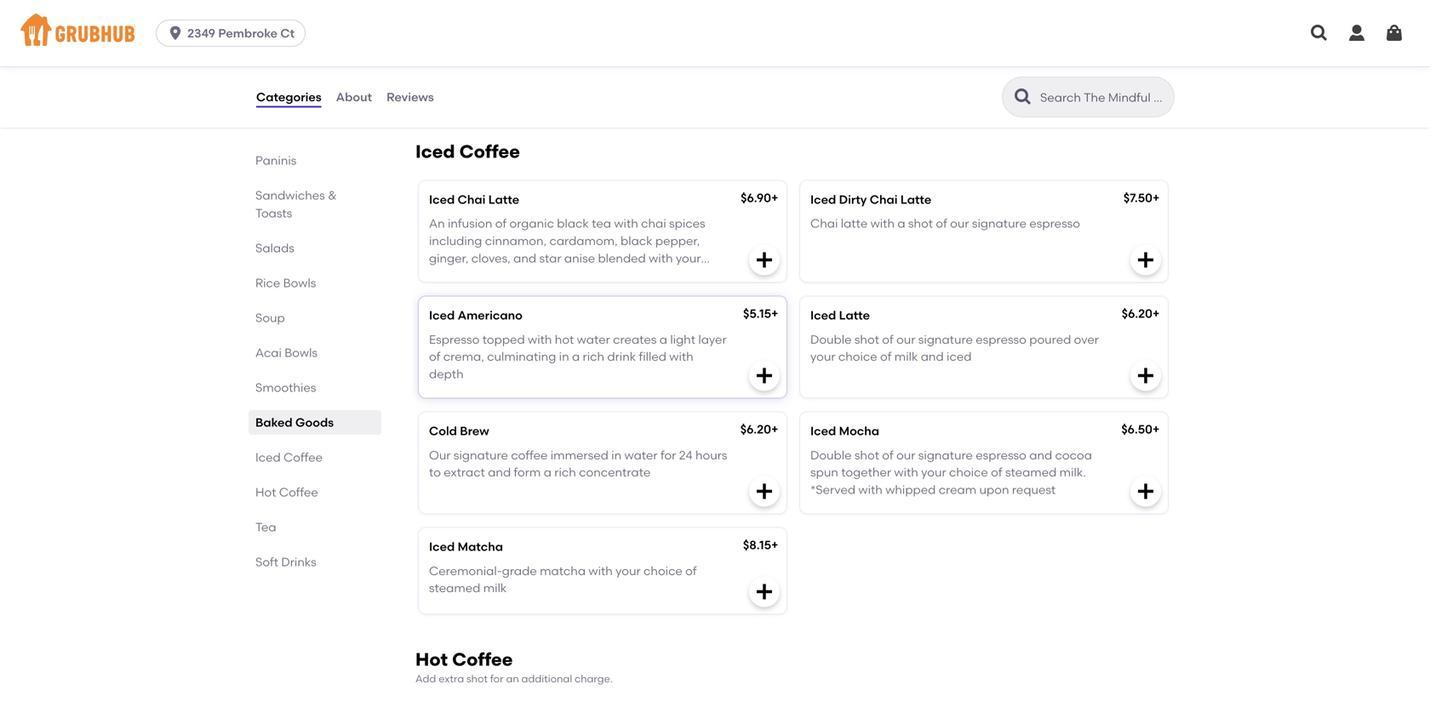 Task type: describe. For each thing, give the bounding box(es) containing it.
shot inside 'hot coffee add extra shot for an additional charge.'
[[467, 673, 488, 685]]

our
[[429, 448, 451, 463]]

iced for espresso topped with hot water creates a light layer of crema, culminating in a rich drink filled with depth
[[429, 308, 455, 323]]

$8.15
[[743, 538, 771, 553]]

+ for espresso topped with hot water creates a light layer of crema, culminating in a rich drink filled with depth
[[771, 306, 779, 321]]

to
[[429, 465, 441, 480]]

pepper,
[[656, 234, 700, 248]]

espresso for and
[[976, 448, 1027, 463]]

double shot of our signature espresso and cocoa spun together with your choice of steamed milk. *served with whipped cream upon request
[[811, 448, 1092, 497]]

of inside the ceremonial-grade matcha with your choice of steamed milk
[[686, 564, 697, 578]]

1 horizontal spatial black
[[621, 234, 653, 248]]

espresso
[[429, 332, 480, 347]]

immersed
[[551, 448, 609, 463]]

creates
[[613, 332, 657, 347]]

iced dirty chai latte
[[811, 192, 932, 207]]

milk inside the ceremonial-grade matcha with your choice of steamed milk
[[483, 581, 507, 596]]

about
[[336, 90, 372, 104]]

soft
[[255, 555, 278, 570]]

milk inside an infusion of organic black tea with chai spices including cinnamon, cardamom, black pepper, ginger, cloves, and star anise blended with your choice of steamed milk
[[539, 268, 563, 283]]

iced down reviews button
[[415, 141, 455, 163]]

star
[[539, 251, 562, 265]]

paninis
[[255, 153, 297, 168]]

drinks
[[281, 555, 316, 570]]

filled
[[639, 350, 667, 364]]

$6.90
[[741, 191, 771, 205]]

2349 pembroke ct button
[[156, 20, 313, 47]]

in inside our signature coffee immersed in water for 24 hours to extract and form a rich concentrate
[[611, 448, 622, 463]]

hot
[[555, 332, 574, 347]]

iced chai latte
[[429, 192, 520, 207]]

$7.50 +
[[1124, 191, 1160, 205]]

24
[[679, 448, 693, 463]]

search icon image
[[1013, 87, 1034, 107]]

vegan dark chocolate truffles made with coconut cream button
[[419, 20, 787, 106]]

+ for an infusion of organic black tea with chai spices including cinnamon, cardamom, black pepper, ginger, cloves, and star anise blended with your choice of steamed milk
[[771, 191, 779, 205]]

$6.20 for double shot of our signature espresso poured over your choice of milk and iced
[[1122, 306, 1153, 321]]

crema,
[[443, 350, 484, 364]]

grade
[[502, 564, 537, 578]]

double shot of our signature espresso poured over your choice of milk and iced
[[811, 332, 1099, 364]]

cloves,
[[472, 251, 511, 265]]

with up whipped
[[894, 465, 919, 480]]

soup
[[255, 311, 285, 325]]

organic
[[510, 216, 554, 231]]

0 vertical spatial our
[[950, 216, 969, 231]]

culminating
[[487, 350, 556, 364]]

ct
[[280, 26, 295, 40]]

with down light
[[669, 350, 694, 364]]

chai
[[641, 216, 666, 231]]

reviews button
[[386, 66, 435, 128]]

your inside the ceremonial-grade matcha with your choice of steamed milk
[[616, 564, 641, 578]]

milk inside double shot of our signature espresso poured over your choice of milk and iced
[[895, 350, 918, 364]]

an
[[506, 673, 519, 685]]

americano
[[458, 308, 523, 323]]

together
[[841, 465, 891, 480]]

add
[[415, 673, 436, 685]]

1 horizontal spatial chai
[[811, 216, 838, 231]]

2 horizontal spatial svg image
[[1384, 23, 1405, 43]]

in inside espresso topped with hot water creates a light layer of crema, culminating in a rich drink filled with depth
[[559, 350, 569, 364]]

steamed inside an infusion of organic black tea with chai spices including cinnamon, cardamom, black pepper, ginger, cloves, and star anise blended with your choice of steamed milk
[[485, 268, 537, 283]]

steamed inside double shot of our signature espresso and cocoa spun together with your choice of steamed milk. *served with whipped cream upon request
[[1005, 465, 1057, 480]]

vegan dark chocolate truffles made with coconut cream
[[429, 56, 715, 87]]

with left hot
[[528, 332, 552, 347]]

$6.20 for our signature coffee immersed in water for 24 hours to extract and form a rich concentrate
[[741, 422, 771, 437]]

&
[[328, 188, 337, 203]]

1 vertical spatial iced coffee
[[255, 450, 323, 465]]

svg image for our signature coffee immersed in water for 24 hours to extract and form a rich concentrate
[[754, 482, 775, 502]]

charge.
[[575, 673, 613, 685]]

light
[[670, 332, 696, 347]]

2349
[[187, 26, 215, 40]]

signature inside our signature coffee immersed in water for 24 hours to extract and form a rich concentrate
[[454, 448, 508, 463]]

smoothies
[[255, 381, 316, 395]]

and inside double shot of our signature espresso and cocoa spun together with your choice of steamed milk. *served with whipped cream upon request
[[1030, 448, 1053, 463]]

spices
[[669, 216, 706, 231]]

including
[[429, 234, 482, 248]]

espresso for poured
[[976, 332, 1027, 347]]

with down iced dirty chai latte
[[871, 216, 895, 231]]

pembroke
[[218, 26, 278, 40]]

svg image inside 2349 pembroke ct button
[[167, 25, 184, 42]]

Search The Mindful Cafe search field
[[1039, 89, 1169, 106]]

svg image for double shot of our signature espresso poured over your choice of milk and iced
[[1136, 366, 1156, 386]]

shot inside double shot of our signature espresso poured over your choice of milk and iced
[[855, 332, 879, 347]]

about button
[[335, 66, 373, 128]]

iced for double shot of our signature espresso poured over your choice of milk and iced
[[811, 308, 836, 323]]

your inside an infusion of organic black tea with chai spices including cinnamon, cardamom, black pepper, ginger, cloves, and star anise blended with your choice of steamed milk
[[676, 251, 701, 265]]

$6.20 + for double shot of our signature espresso poured over your choice of milk and iced
[[1122, 306, 1160, 321]]

cocoa
[[1055, 448, 1092, 463]]

+ for double shot of our signature espresso and cocoa spun together with your choice of steamed milk. *served with whipped cream upon request
[[1153, 422, 1160, 437]]

cold
[[429, 424, 457, 439]]

iced latte
[[811, 308, 870, 323]]

milk.
[[1060, 465, 1086, 480]]

+ for our signature coffee immersed in water for 24 hours to extract and form a rich concentrate
[[771, 422, 779, 437]]

categories
[[256, 90, 322, 104]]

ceremonial-grade matcha with your choice of steamed milk
[[429, 564, 697, 596]]

steamed inside the ceremonial-grade matcha with your choice of steamed milk
[[429, 581, 481, 596]]

hot for hot coffee add extra shot for an additional charge.
[[415, 649, 448, 671]]

0 horizontal spatial latte
[[489, 192, 520, 207]]

coffee down baked goods
[[284, 450, 323, 465]]

2 horizontal spatial latte
[[901, 192, 932, 207]]

concentrate
[[579, 465, 651, 480]]

choice inside double shot of our signature espresso poured over your choice of milk and iced
[[839, 350, 878, 364]]

a down hot
[[572, 350, 580, 364]]

iced mocha
[[811, 424, 880, 439]]

for inside 'hot coffee add extra shot for an additional charge.'
[[490, 673, 504, 685]]

rice bowls
[[255, 276, 316, 290]]

espresso topped with hot water creates a light layer of crema, culminating in a rich drink filled with depth
[[429, 332, 727, 381]]

an infusion of organic black tea with chai spices including cinnamon, cardamom, black pepper, ginger, cloves, and star anise blended with your choice of steamed milk
[[429, 216, 706, 283]]

latte
[[841, 216, 868, 231]]

categories button
[[255, 66, 322, 128]]

iced matcha
[[429, 540, 503, 554]]

anise
[[564, 251, 595, 265]]

coffee up iced chai latte
[[459, 141, 520, 163]]

rich for concentrate
[[555, 465, 576, 480]]

iced for an infusion of organic black tea with chai spices including cinnamon, cardamom, black pepper, ginger, cloves, and star anise blended with your choice of steamed milk
[[429, 192, 455, 207]]

svg image for double shot of our signature espresso and cocoa spun together with your choice of steamed milk. *served with whipped cream upon request
[[1136, 482, 1156, 502]]

iced for ceremonial-grade matcha with your choice of steamed milk
[[429, 540, 455, 554]]

hot coffee
[[255, 485, 318, 500]]

vegan
[[429, 56, 466, 70]]

$6.20 + for our signature coffee immersed in water for 24 hours to extract and form a rich concentrate
[[741, 422, 779, 437]]

acai
[[255, 346, 282, 360]]

your inside double shot of our signature espresso and cocoa spun together with your choice of steamed milk. *served with whipped cream upon request
[[921, 465, 947, 480]]

of inside espresso topped with hot water creates a light layer of crema, culminating in a rich drink filled with depth
[[429, 350, 441, 364]]

1 horizontal spatial latte
[[839, 308, 870, 323]]

your inside double shot of our signature espresso poured over your choice of milk and iced
[[811, 350, 836, 364]]

spun
[[811, 465, 839, 480]]

1 horizontal spatial iced coffee
[[415, 141, 520, 163]]

main navigation navigation
[[0, 0, 1430, 66]]

*served
[[811, 483, 856, 497]]

and inside an infusion of organic black tea with chai spices including cinnamon, cardamom, black pepper, ginger, cloves, and star anise blended with your choice of steamed milk
[[514, 251, 536, 265]]

2 horizontal spatial chai
[[870, 192, 898, 207]]

coconut
[[667, 56, 715, 70]]

salads
[[255, 241, 295, 255]]

choice inside the ceremonial-grade matcha with your choice of steamed milk
[[644, 564, 683, 578]]

extra
[[439, 673, 464, 685]]

0 horizontal spatial chai
[[458, 192, 486, 207]]

sandwiches
[[255, 188, 325, 203]]

svg image for chai latte with a shot of our signature espresso
[[1136, 250, 1156, 270]]

our for iced latte
[[897, 332, 916, 347]]

sandwiches & toasts
[[255, 188, 337, 221]]

tea
[[255, 520, 276, 535]]



Task type: vqa. For each thing, say whether or not it's contained in the screenshot.
rice bowls
yes



Task type: locate. For each thing, give the bounding box(es) containing it.
your down pepper,
[[676, 251, 701, 265]]

svg image for ceremonial-grade matcha with your choice of steamed milk
[[754, 582, 775, 602]]

with right matcha
[[589, 564, 613, 578]]

iced coffee up hot coffee
[[255, 450, 323, 465]]

upon
[[980, 483, 1009, 497]]

1 vertical spatial black
[[621, 234, 653, 248]]

double inside double shot of our signature espresso poured over your choice of milk and iced
[[811, 332, 852, 347]]

water inside espresso topped with hot water creates a light layer of crema, culminating in a rich drink filled with depth
[[577, 332, 610, 347]]

acai bowls
[[255, 346, 318, 360]]

1 vertical spatial steamed
[[1005, 465, 1057, 480]]

steamed down ceremonial-
[[429, 581, 481, 596]]

in
[[559, 350, 569, 364], [611, 448, 622, 463]]

for inside our signature coffee immersed in water for 24 hours to extract and form a rich concentrate
[[661, 448, 676, 463]]

1 horizontal spatial cream
[[939, 483, 977, 497]]

iced left dirty
[[811, 192, 836, 207]]

0 vertical spatial water
[[577, 332, 610, 347]]

hot inside 'hot coffee add extra shot for an additional charge.'
[[415, 649, 448, 671]]

0 vertical spatial espresso
[[1030, 216, 1080, 231]]

1 vertical spatial water
[[625, 448, 658, 463]]

1 vertical spatial for
[[490, 673, 504, 685]]

steamed up the request
[[1005, 465, 1057, 480]]

iced left mocha
[[811, 424, 836, 439]]

0 vertical spatial rich
[[583, 350, 605, 364]]

mocha
[[839, 424, 880, 439]]

2 horizontal spatial milk
[[895, 350, 918, 364]]

steamed down cloves,
[[485, 268, 537, 283]]

double inside double shot of our signature espresso and cocoa spun together with your choice of steamed milk. *served with whipped cream upon request
[[811, 448, 852, 463]]

cream inside vegan dark chocolate truffles made with coconut cream
[[429, 73, 467, 87]]

made
[[602, 56, 637, 70]]

water inside our signature coffee immersed in water for 24 hours to extract and form a rich concentrate
[[625, 448, 658, 463]]

1 horizontal spatial for
[[661, 448, 676, 463]]

soft drinks
[[255, 555, 316, 570]]

matcha
[[540, 564, 586, 578]]

shot up together
[[855, 448, 879, 463]]

$6.50 +
[[1122, 422, 1160, 437]]

bowls for rice bowls
[[283, 276, 316, 290]]

svg image
[[1384, 23, 1405, 43], [167, 25, 184, 42], [754, 366, 775, 386]]

shot down iced dirty chai latte
[[908, 216, 933, 231]]

a
[[898, 216, 906, 231], [660, 332, 667, 347], [572, 350, 580, 364], [544, 465, 552, 480]]

iced right $5.15 + on the top right
[[811, 308, 836, 323]]

our inside double shot of our signature espresso and cocoa spun together with your choice of steamed milk. *served with whipped cream upon request
[[897, 448, 916, 463]]

whipped
[[886, 483, 936, 497]]

1 vertical spatial $6.20
[[741, 422, 771, 437]]

+ for chai latte with a shot of our signature espresso
[[1153, 191, 1160, 205]]

hot for hot coffee
[[255, 485, 276, 500]]

rice
[[255, 276, 280, 290]]

with down together
[[859, 483, 883, 497]]

iced coffee up iced chai latte
[[415, 141, 520, 163]]

chai left latte
[[811, 216, 838, 231]]

1 vertical spatial $6.20 +
[[741, 422, 779, 437]]

brew
[[460, 424, 489, 439]]

shot
[[908, 216, 933, 231], [855, 332, 879, 347], [855, 448, 879, 463], [467, 673, 488, 685]]

1 vertical spatial cream
[[939, 483, 977, 497]]

dark
[[469, 56, 496, 70]]

0 horizontal spatial svg image
[[167, 25, 184, 42]]

hot up tea
[[255, 485, 276, 500]]

your
[[676, 251, 701, 265], [811, 350, 836, 364], [921, 465, 947, 480], [616, 564, 641, 578]]

in down hot
[[559, 350, 569, 364]]

hours
[[696, 448, 728, 463]]

bowls
[[283, 276, 316, 290], [285, 346, 318, 360]]

$6.90 +
[[741, 191, 779, 205]]

additional
[[522, 673, 572, 685]]

iced down baked
[[255, 450, 281, 465]]

iced for double shot of our signature espresso and cocoa spun together with your choice of steamed milk. *served with whipped cream upon request
[[811, 424, 836, 439]]

iced up ceremonial-
[[429, 540, 455, 554]]

and left iced
[[921, 350, 944, 364]]

rich for drink
[[583, 350, 605, 364]]

1 horizontal spatial steamed
[[485, 268, 537, 283]]

bowls right acai
[[285, 346, 318, 360]]

a down iced dirty chai latte
[[898, 216, 906, 231]]

1 horizontal spatial milk
[[539, 268, 563, 283]]

1 vertical spatial espresso
[[976, 332, 1027, 347]]

baked goods
[[255, 415, 334, 430]]

0 horizontal spatial milk
[[483, 581, 507, 596]]

baked
[[255, 415, 293, 430]]

0 vertical spatial bowls
[[283, 276, 316, 290]]

rich inside espresso topped with hot water creates a light layer of crema, culminating in a rich drink filled with depth
[[583, 350, 605, 364]]

a left light
[[660, 332, 667, 347]]

milk
[[539, 268, 563, 283], [895, 350, 918, 364], [483, 581, 507, 596]]

1 horizontal spatial hot
[[415, 649, 448, 671]]

cardamom,
[[550, 234, 618, 248]]

and inside our signature coffee immersed in water for 24 hours to extract and form a rich concentrate
[[488, 465, 511, 480]]

black up blended
[[621, 234, 653, 248]]

your up whipped
[[921, 465, 947, 480]]

and left cocoa
[[1030, 448, 1053, 463]]

cinnamon,
[[485, 234, 547, 248]]

cold brew
[[429, 424, 489, 439]]

our inside double shot of our signature espresso poured over your choice of milk and iced
[[897, 332, 916, 347]]

an
[[429, 216, 445, 231]]

$6.20
[[1122, 306, 1153, 321], [741, 422, 771, 437]]

a inside our signature coffee immersed in water for 24 hours to extract and form a rich concentrate
[[544, 465, 552, 480]]

0 vertical spatial in
[[559, 350, 569, 364]]

with inside vegan dark chocolate truffles made with coconut cream
[[640, 56, 664, 70]]

2349 pembroke ct
[[187, 26, 295, 40]]

0 vertical spatial iced coffee
[[415, 141, 520, 163]]

in up concentrate
[[611, 448, 622, 463]]

1 horizontal spatial water
[[625, 448, 658, 463]]

0 vertical spatial $6.20
[[1122, 306, 1153, 321]]

your right matcha
[[616, 564, 641, 578]]

iced up espresso
[[429, 308, 455, 323]]

$6.20 +
[[1122, 306, 1160, 321], [741, 422, 779, 437]]

our for iced mocha
[[897, 448, 916, 463]]

1 horizontal spatial $6.20
[[1122, 306, 1153, 321]]

0 horizontal spatial water
[[577, 332, 610, 347]]

reviews
[[387, 90, 434, 104]]

1 vertical spatial our
[[897, 332, 916, 347]]

$5.15 +
[[743, 306, 779, 321]]

1 vertical spatial double
[[811, 448, 852, 463]]

espresso inside double shot of our signature espresso and cocoa spun together with your choice of steamed milk. *served with whipped cream upon request
[[976, 448, 1027, 463]]

2 vertical spatial milk
[[483, 581, 507, 596]]

with down pepper,
[[649, 251, 673, 265]]

double for spun
[[811, 448, 852, 463]]

cream
[[429, 73, 467, 87], [939, 483, 977, 497]]

0 vertical spatial double
[[811, 332, 852, 347]]

1 vertical spatial bowls
[[285, 346, 318, 360]]

2 vertical spatial espresso
[[976, 448, 1027, 463]]

2 vertical spatial steamed
[[429, 581, 481, 596]]

shot inside double shot of our signature espresso and cocoa spun together with your choice of steamed milk. *served with whipped cream upon request
[[855, 448, 879, 463]]

+ for double shot of our signature espresso poured over your choice of milk and iced
[[1153, 306, 1160, 321]]

chocolate
[[498, 56, 557, 70]]

bowls right rice
[[283, 276, 316, 290]]

black up cardamom,
[[557, 216, 589, 231]]

double up "spun" on the bottom
[[811, 448, 852, 463]]

with
[[640, 56, 664, 70], [614, 216, 638, 231], [871, 216, 895, 231], [649, 251, 673, 265], [528, 332, 552, 347], [669, 350, 694, 364], [894, 465, 919, 480], [859, 483, 883, 497], [589, 564, 613, 578]]

1 horizontal spatial $6.20 +
[[1122, 306, 1160, 321]]

+
[[771, 191, 779, 205], [1153, 191, 1160, 205], [771, 306, 779, 321], [1153, 306, 1160, 321], [771, 422, 779, 437], [1153, 422, 1160, 437], [771, 538, 779, 553]]

0 horizontal spatial hot
[[255, 485, 276, 500]]

0 horizontal spatial for
[[490, 673, 504, 685]]

hot coffee add extra shot for an additional charge.
[[415, 649, 613, 685]]

chai right dirty
[[870, 192, 898, 207]]

iced for chai latte with a shot of our signature espresso
[[811, 192, 836, 207]]

water up concentrate
[[625, 448, 658, 463]]

1 vertical spatial rich
[[555, 465, 576, 480]]

0 horizontal spatial $6.20 +
[[741, 422, 779, 437]]

0 horizontal spatial black
[[557, 216, 589, 231]]

$5.15
[[743, 306, 771, 321]]

chai up infusion
[[458, 192, 486, 207]]

request
[[1012, 483, 1056, 497]]

svg image for an infusion of organic black tea with chai spices including cinnamon, cardamom, black pepper, ginger, cloves, and star anise blended with your choice of steamed milk
[[754, 250, 775, 270]]

and left form
[[488, 465, 511, 480]]

1 vertical spatial milk
[[895, 350, 918, 364]]

1 vertical spatial in
[[611, 448, 622, 463]]

1 double from the top
[[811, 332, 852, 347]]

iced up the an
[[429, 192, 455, 207]]

milk down star on the top left of the page
[[539, 268, 563, 283]]

over
[[1074, 332, 1099, 347]]

ginger,
[[429, 251, 469, 265]]

0 vertical spatial black
[[557, 216, 589, 231]]

for
[[661, 448, 676, 463], [490, 673, 504, 685]]

0 vertical spatial $6.20 +
[[1122, 306, 1160, 321]]

espresso
[[1030, 216, 1080, 231], [976, 332, 1027, 347], [976, 448, 1027, 463]]

rich down immersed
[[555, 465, 576, 480]]

choice inside an infusion of organic black tea with chai spices including cinnamon, cardamom, black pepper, ginger, cloves, and star anise blended with your choice of steamed milk
[[429, 268, 468, 283]]

double down iced latte
[[811, 332, 852, 347]]

milk down grade
[[483, 581, 507, 596]]

cream inside double shot of our signature espresso and cocoa spun together with your choice of steamed milk. *served with whipped cream upon request
[[939, 483, 977, 497]]

espresso inside double shot of our signature espresso poured over your choice of milk and iced
[[976, 332, 1027, 347]]

our
[[950, 216, 969, 231], [897, 332, 916, 347], [897, 448, 916, 463]]

topped
[[482, 332, 525, 347]]

with inside the ceremonial-grade matcha with your choice of steamed milk
[[589, 564, 613, 578]]

+ for ceremonial-grade matcha with your choice of steamed milk
[[771, 538, 779, 553]]

shot down iced latte
[[855, 332, 879, 347]]

with right made
[[640, 56, 664, 70]]

black
[[557, 216, 589, 231], [621, 234, 653, 248]]

bowls for acai bowls
[[285, 346, 318, 360]]

coffee
[[511, 448, 548, 463]]

coffee up 'drinks' on the bottom left
[[279, 485, 318, 500]]

double for your
[[811, 332, 852, 347]]

rich left drink
[[583, 350, 605, 364]]

milk left iced
[[895, 350, 918, 364]]

shot right extra
[[467, 673, 488, 685]]

2 vertical spatial our
[[897, 448, 916, 463]]

rich inside our signature coffee immersed in water for 24 hours to extract and form a rich concentrate
[[555, 465, 576, 480]]

drink
[[607, 350, 636, 364]]

and inside double shot of our signature espresso poured over your choice of milk and iced
[[921, 350, 944, 364]]

hot up add
[[415, 649, 448, 671]]

your down iced latte
[[811, 350, 836, 364]]

2 horizontal spatial steamed
[[1005, 465, 1057, 480]]

0 vertical spatial milk
[[539, 268, 563, 283]]

0 vertical spatial for
[[661, 448, 676, 463]]

coffee up the an
[[452, 649, 513, 671]]

a right form
[[544, 465, 552, 480]]

dirty
[[839, 192, 867, 207]]

double
[[811, 332, 852, 347], [811, 448, 852, 463]]

1 horizontal spatial in
[[611, 448, 622, 463]]

rich
[[583, 350, 605, 364], [555, 465, 576, 480]]

cream left upon
[[939, 483, 977, 497]]

coffee inside 'hot coffee add extra shot for an additional charge.'
[[452, 649, 513, 671]]

with right the tea
[[614, 216, 638, 231]]

blended
[[598, 251, 646, 265]]

iced
[[415, 141, 455, 163], [429, 192, 455, 207], [811, 192, 836, 207], [429, 308, 455, 323], [811, 308, 836, 323], [811, 424, 836, 439], [255, 450, 281, 465], [429, 540, 455, 554]]

for left the an
[[490, 673, 504, 685]]

0 horizontal spatial in
[[559, 350, 569, 364]]

layer
[[698, 332, 727, 347]]

steamed
[[485, 268, 537, 283], [1005, 465, 1057, 480], [429, 581, 481, 596]]

signature inside double shot of our signature espresso and cocoa spun together with your choice of steamed milk. *served with whipped cream upon request
[[919, 448, 973, 463]]

0 horizontal spatial $6.20
[[741, 422, 771, 437]]

svg image
[[1309, 23, 1330, 43], [1347, 23, 1367, 43], [754, 250, 775, 270], [1136, 250, 1156, 270], [1136, 366, 1156, 386], [754, 482, 775, 502], [1136, 482, 1156, 502], [754, 582, 775, 602]]

iced
[[947, 350, 972, 364]]

0 horizontal spatial cream
[[429, 73, 467, 87]]

form
[[514, 465, 541, 480]]

0 vertical spatial hot
[[255, 485, 276, 500]]

toasts
[[255, 206, 292, 221]]

truffles
[[560, 56, 600, 70]]

signature inside double shot of our signature espresso poured over your choice of milk and iced
[[919, 332, 973, 347]]

water right hot
[[577, 332, 610, 347]]

and down the cinnamon,
[[514, 251, 536, 265]]

$8.15 +
[[743, 538, 779, 553]]

0 horizontal spatial iced coffee
[[255, 450, 323, 465]]

1 horizontal spatial rich
[[583, 350, 605, 364]]

0 vertical spatial cream
[[429, 73, 467, 87]]

1 horizontal spatial svg image
[[754, 366, 775, 386]]

0 horizontal spatial rich
[[555, 465, 576, 480]]

2 double from the top
[[811, 448, 852, 463]]

for left 24
[[661, 448, 676, 463]]

choice inside double shot of our signature espresso and cocoa spun together with your choice of steamed milk. *served with whipped cream upon request
[[949, 465, 988, 480]]

poured
[[1030, 332, 1071, 347]]

$6.50
[[1122, 422, 1153, 437]]

1 vertical spatial hot
[[415, 649, 448, 671]]

0 vertical spatial steamed
[[485, 268, 537, 283]]

depth
[[429, 367, 464, 381]]

cream down vegan
[[429, 73, 467, 87]]

0 horizontal spatial steamed
[[429, 581, 481, 596]]



